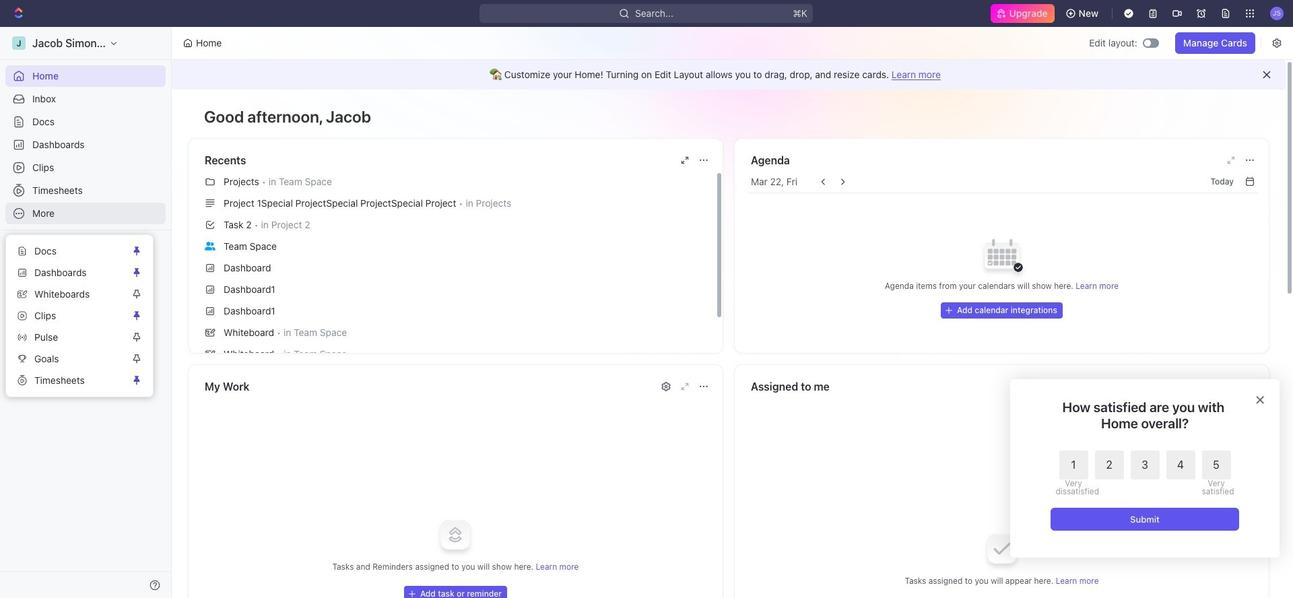 Task type: vqa. For each thing, say whether or not it's contained in the screenshot.
dialog
yes



Task type: describe. For each thing, give the bounding box(es) containing it.
sidebar navigation
[[0, 27, 172, 598]]

user group image
[[205, 242, 216, 250]]



Task type: locate. For each thing, give the bounding box(es) containing it.
dialog
[[1010, 379, 1280, 558]]

alert
[[172, 60, 1286, 90]]

option group
[[1056, 451, 1231, 496]]

tree inside sidebar navigation
[[5, 280, 166, 370]]

tree
[[5, 280, 166, 370]]



